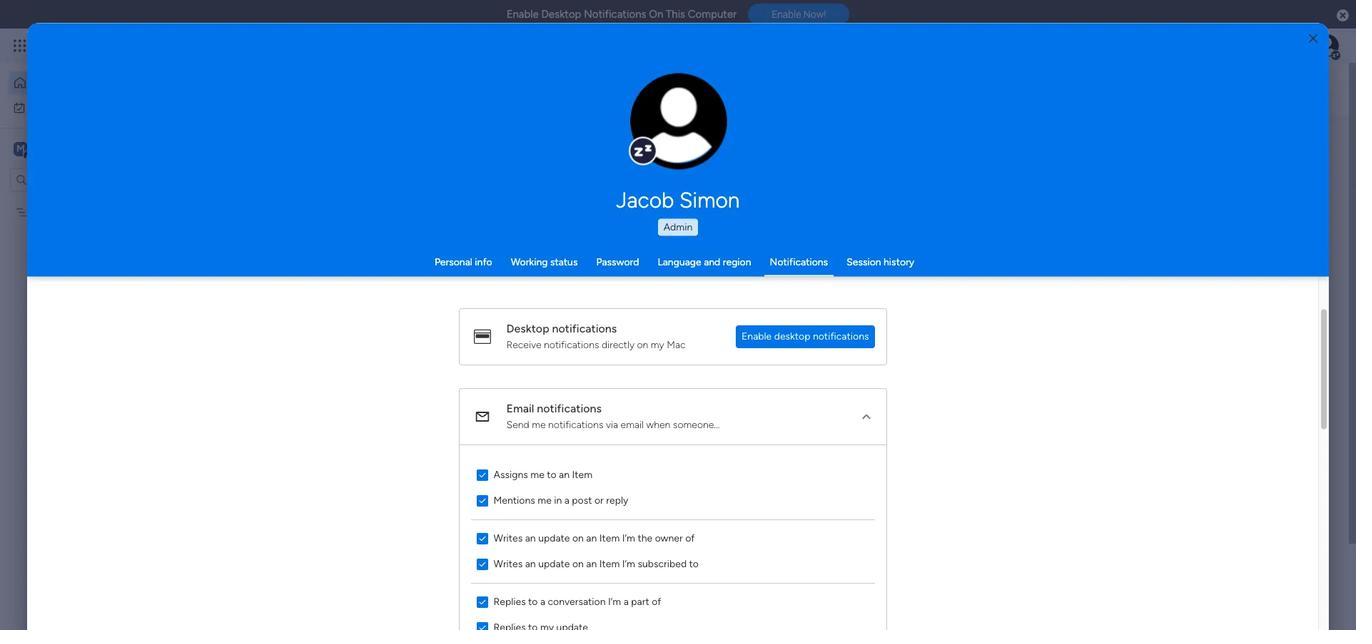 Task type: vqa. For each thing, say whether or not it's contained in the screenshot.
personal
yes



Task type: locate. For each thing, give the bounding box(es) containing it.
work down home
[[48, 101, 69, 113]]

>
[[385, 313, 391, 326]]

writes an update on an item i'm the owner of
[[494, 532, 695, 544]]

0 vertical spatial main
[[33, 142, 58, 155]]

simon
[[680, 187, 740, 213]]

1 writes from the top
[[494, 532, 523, 544]]

option
[[0, 199, 182, 202]]

when
[[646, 419, 671, 431]]

my left board
[[34, 206, 47, 218]]

1 vertical spatial workspace
[[417, 313, 466, 326]]

my inside button
[[31, 101, 45, 113]]

change profile picture button
[[630, 73, 727, 170]]

change profile picture
[[648, 129, 709, 152]]

of right owner
[[685, 532, 695, 544]]

i'm left subscribed
[[622, 558, 635, 570]]

me right send
[[532, 419, 546, 431]]

0 vertical spatial on
[[637, 339, 649, 351]]

0 vertical spatial i'm
[[622, 532, 635, 544]]

to right replies
[[528, 596, 538, 608]]

desktop
[[774, 330, 811, 342]]

update up the conversation
[[538, 558, 570, 570]]

2 vertical spatial item
[[599, 558, 620, 570]]

and left region
[[704, 256, 721, 268]]

0 vertical spatial my
[[31, 101, 45, 113]]

i'm
[[622, 532, 635, 544], [622, 558, 635, 570], [608, 596, 621, 608]]

home
[[33, 76, 60, 89]]

writes for writes an update on an item i'm subscribed to
[[494, 558, 523, 570]]

i'm left part on the bottom left of the page
[[608, 596, 621, 608]]

i'm for the
[[622, 532, 635, 544]]

item
[[572, 469, 593, 481], [599, 532, 620, 544], [599, 558, 620, 570]]

owner
[[655, 532, 683, 544]]

on down 'writes an update on an item i'm the owner of'
[[573, 558, 584, 570]]

0 horizontal spatial workspace
[[61, 142, 117, 155]]

and
[[704, 256, 721, 268], [489, 488, 508, 502]]

0 vertical spatial and
[[704, 256, 721, 268]]

Search in workspace field
[[30, 171, 119, 188]]

invite
[[371, 488, 400, 502]]

post
[[572, 494, 592, 507]]

conversation
[[548, 596, 606, 608]]

my inside list box
[[34, 206, 47, 218]]

0 vertical spatial workspace
[[61, 142, 117, 155]]

a
[[565, 494, 570, 507], [540, 596, 545, 608], [624, 596, 629, 608]]

update for writes an update on an item i'm subscribed to
[[538, 558, 570, 570]]

your
[[403, 488, 426, 502]]

1 horizontal spatial work
[[299, 313, 321, 326]]

1 vertical spatial update
[[538, 558, 570, 570]]

work inside button
[[48, 101, 69, 113]]

reply
[[606, 494, 629, 507]]

1 horizontal spatial a
[[565, 494, 570, 507]]

2 update from the top
[[538, 558, 570, 570]]

enable now! button
[[748, 4, 850, 25]]

and down assigns
[[489, 488, 508, 502]]

region
[[459, 445, 886, 630]]

on
[[637, 339, 649, 351], [573, 532, 584, 544], [573, 558, 584, 570]]

desktop
[[542, 8, 581, 21], [507, 322, 549, 335]]

main right workspace image
[[33, 142, 58, 155]]

writes up replies
[[494, 558, 523, 570]]

0 horizontal spatial a
[[540, 596, 545, 608]]

1 vertical spatial to
[[689, 558, 699, 570]]

jacob
[[616, 187, 674, 213]]

subscribed
[[638, 558, 687, 570]]

m
[[16, 142, 25, 155]]

enable desktop notifications
[[742, 330, 869, 342]]

a right in
[[565, 494, 570, 507]]

workspace selection element
[[14, 140, 119, 159]]

an up collaborating
[[559, 469, 570, 481]]

1 vertical spatial my
[[34, 206, 47, 218]]

0 vertical spatial update
[[538, 532, 570, 544]]

update down in
[[538, 532, 570, 544]]

0 vertical spatial work
[[48, 101, 69, 113]]

0 horizontal spatial of
[[652, 596, 661, 608]]

enable desktop notifications on this computer
[[507, 8, 737, 21]]

0 vertical spatial writes
[[494, 532, 523, 544]]

me up start
[[531, 469, 545, 481]]

enable
[[507, 8, 539, 21], [772, 9, 801, 20], [742, 330, 772, 342]]

to up in
[[547, 469, 557, 481]]

my down home
[[31, 101, 45, 113]]

notifications
[[584, 8, 647, 21], [770, 256, 828, 268]]

email
[[507, 402, 534, 415]]

send
[[507, 419, 529, 431]]

notifications left on
[[584, 8, 647, 21]]

0 vertical spatial desktop
[[542, 8, 581, 21]]

notifications left via
[[548, 419, 604, 431]]

a left part on the bottom left of the page
[[624, 596, 629, 608]]

on up writes an update on an item i'm subscribed to
[[573, 532, 584, 544]]

or
[[595, 494, 604, 507]]

update
[[538, 532, 570, 544], [538, 558, 570, 570]]

of
[[685, 532, 695, 544], [652, 596, 661, 608]]

i'm left the
[[622, 532, 635, 544]]

0 vertical spatial me
[[532, 419, 546, 431]]

1 vertical spatial and
[[489, 488, 508, 502]]

replies
[[494, 596, 526, 608]]

working
[[511, 256, 548, 268]]

work left management
[[299, 313, 321, 326]]

0 horizontal spatial work
[[48, 101, 69, 113]]

1 update from the top
[[538, 532, 570, 544]]

invite your teammates and start collaborating
[[371, 488, 605, 502]]

work
[[48, 101, 69, 113], [299, 313, 321, 326]]

item up collaborating
[[572, 469, 593, 481]]

0 horizontal spatial to
[[528, 596, 538, 608]]

0 vertical spatial of
[[685, 532, 695, 544]]

via
[[606, 419, 618, 431]]

my board list box
[[0, 197, 182, 417]]

1 vertical spatial writes
[[494, 558, 523, 570]]

item up writes an update on an item i'm subscribed to
[[599, 532, 620, 544]]

to
[[547, 469, 557, 481], [689, 558, 699, 570], [528, 596, 538, 608]]

1 vertical spatial item
[[599, 532, 620, 544]]

on left the my
[[637, 339, 649, 351]]

workspace right the >
[[417, 313, 466, 326]]

to right subscribed
[[689, 558, 699, 570]]

1 vertical spatial on
[[573, 532, 584, 544]]

in
[[554, 494, 562, 507]]

main right the >
[[393, 313, 415, 326]]

2 vertical spatial me
[[538, 494, 552, 507]]

2 horizontal spatial a
[[624, 596, 629, 608]]

jacob simon image
[[1316, 34, 1339, 57]]

me left in
[[538, 494, 552, 507]]

on for the
[[573, 532, 584, 544]]

main inside the workspace selection element
[[33, 142, 58, 155]]

region
[[723, 256, 751, 268]]

1 vertical spatial i'm
[[622, 558, 635, 570]]

session history link
[[847, 256, 915, 268]]

writes down mentions
[[494, 532, 523, 544]]

2 vertical spatial to
[[528, 596, 538, 608]]

notifications
[[552, 322, 617, 335], [813, 330, 869, 342], [544, 339, 599, 351], [537, 402, 602, 415], [548, 419, 604, 431]]

notifications right region
[[770, 256, 828, 268]]

0 vertical spatial notifications
[[584, 8, 647, 21]]

0 horizontal spatial main
[[33, 142, 58, 155]]

notifications left "directly"
[[544, 339, 599, 351]]

an
[[559, 469, 570, 481], [525, 532, 536, 544], [586, 532, 597, 544], [525, 558, 536, 570], [586, 558, 597, 570]]

1 image
[[1148, 29, 1161, 45]]

on for subscribed
[[573, 558, 584, 570]]

item for subscribed
[[599, 558, 620, 570]]

me
[[532, 419, 546, 431], [531, 469, 545, 481], [538, 494, 552, 507]]

session
[[847, 256, 881, 268]]

my
[[31, 101, 45, 113], [34, 206, 47, 218]]

2 vertical spatial on
[[573, 558, 584, 570]]

1 vertical spatial work
[[299, 313, 321, 326]]

change
[[648, 129, 680, 140]]

directly
[[602, 339, 635, 351]]

mentions me in a post or reply
[[494, 494, 629, 507]]

1 vertical spatial notifications
[[770, 256, 828, 268]]

board
[[50, 206, 76, 218]]

2 writes from the top
[[494, 558, 523, 570]]

of right part on the bottom left of the page
[[652, 596, 661, 608]]

1 horizontal spatial main
[[393, 313, 415, 326]]

a right replies
[[540, 596, 545, 608]]

0 vertical spatial to
[[547, 469, 557, 481]]

picture
[[664, 141, 693, 152]]

item down 'writes an update on an item i'm the owner of'
[[599, 558, 620, 570]]

1 horizontal spatial of
[[685, 532, 695, 544]]

workspace
[[61, 142, 117, 155], [417, 313, 466, 326]]

notifications right desktop
[[813, 330, 869, 342]]

an up writes an update on an item i'm subscribed to
[[586, 532, 597, 544]]

main
[[33, 142, 58, 155], [393, 313, 415, 326]]

workspace up search in workspace field on the top of page
[[61, 142, 117, 155]]

desktop inside desktop notifications receive notifications directly on my mac
[[507, 322, 549, 335]]

jacob simon button
[[482, 187, 875, 213]]

1 vertical spatial me
[[531, 469, 545, 481]]

1 vertical spatial desktop
[[507, 322, 549, 335]]



Task type: describe. For each thing, give the bounding box(es) containing it.
someone...
[[673, 419, 720, 431]]

assigns
[[494, 469, 528, 481]]

email notifications send me notifications via email when someone...
[[507, 402, 720, 431]]

part
[[631, 596, 649, 608]]

enable for enable desktop notifications
[[742, 330, 772, 342]]

enable for enable desktop notifications on this computer
[[507, 8, 539, 21]]

info
[[475, 256, 492, 268]]

collaborating
[[538, 488, 605, 502]]

my work button
[[9, 96, 153, 119]]

0 horizontal spatial and
[[489, 488, 508, 502]]

computer
[[688, 8, 737, 21]]

admin
[[664, 221, 693, 233]]

teammates
[[429, 488, 487, 502]]

jacob simon
[[616, 187, 740, 213]]

notifications right email
[[537, 402, 602, 415]]

language
[[658, 256, 702, 268]]

home button
[[9, 71, 153, 94]]

start
[[511, 488, 535, 502]]

writes an update on an item i'm subscribed to
[[494, 558, 699, 570]]

enable desktop notifications button
[[736, 325, 875, 348]]

1 vertical spatial of
[[652, 596, 661, 608]]

notifications inside button
[[813, 330, 869, 342]]

0 vertical spatial item
[[572, 469, 593, 481]]

my for my board
[[34, 206, 47, 218]]

0 horizontal spatial notifications
[[584, 8, 647, 21]]

now!
[[804, 9, 826, 20]]

1 horizontal spatial to
[[547, 469, 557, 481]]

notifications up "directly"
[[552, 322, 617, 335]]

1 vertical spatial main
[[393, 313, 415, 326]]

work management > main workspace
[[299, 313, 466, 326]]

receive
[[507, 339, 542, 351]]

dapulse close image
[[1337, 9, 1349, 23]]

1 horizontal spatial notifications
[[770, 256, 828, 268]]

personal info
[[435, 256, 492, 268]]

me for assigns
[[531, 469, 545, 481]]

management
[[323, 313, 382, 326]]

my work
[[31, 101, 69, 113]]

working status
[[511, 256, 578, 268]]

enable for enable now!
[[772, 9, 801, 20]]

this
[[666, 8, 685, 21]]

an down mentions
[[525, 532, 536, 544]]

personal
[[435, 256, 473, 268]]

workspace image
[[14, 141, 28, 157]]

close image
[[1309, 33, 1318, 44]]

password
[[596, 256, 639, 268]]

language and region link
[[658, 256, 751, 268]]

history
[[884, 256, 915, 268]]

the
[[638, 532, 653, 544]]

profile
[[683, 129, 709, 140]]

on
[[649, 8, 663, 21]]

main workspace
[[33, 142, 117, 155]]

notifications link
[[770, 256, 828, 268]]

me for mentions
[[538, 494, 552, 507]]

my
[[651, 339, 664, 351]]

on inside desktop notifications receive notifications directly on my mac
[[637, 339, 649, 351]]

region containing assigns me to an item
[[459, 445, 886, 630]]

1 horizontal spatial and
[[704, 256, 721, 268]]

language and region
[[658, 256, 751, 268]]

my board
[[34, 206, 76, 218]]

session history
[[847, 256, 915, 268]]

my for my work
[[31, 101, 45, 113]]

select product image
[[13, 39, 27, 53]]

i'm for subscribed
[[622, 558, 635, 570]]

writes for writes an update on an item i'm the owner of
[[494, 532, 523, 544]]

mac
[[667, 339, 686, 351]]

item for the
[[599, 532, 620, 544]]

work management > main workspace link
[[275, 173, 475, 334]]

an up replies
[[525, 558, 536, 570]]

working status link
[[511, 256, 578, 268]]

personal info link
[[435, 256, 492, 268]]

replies to a conversation i'm a part of
[[494, 596, 661, 608]]

mentions
[[494, 494, 535, 507]]

password link
[[596, 256, 639, 268]]

2 vertical spatial i'm
[[608, 596, 621, 608]]

me inside email notifications send me notifications via email when someone...
[[532, 419, 546, 431]]

an down 'writes an update on an item i'm the owner of'
[[586, 558, 597, 570]]

1 horizontal spatial workspace
[[417, 313, 466, 326]]

status
[[550, 256, 578, 268]]

2 horizontal spatial to
[[689, 558, 699, 570]]

update for writes an update on an item i'm the owner of
[[538, 532, 570, 544]]

email
[[621, 419, 644, 431]]

assigns me to an item
[[494, 469, 593, 481]]

enable now!
[[772, 9, 826, 20]]

desktop notifications receive notifications directly on my mac
[[507, 322, 686, 351]]



